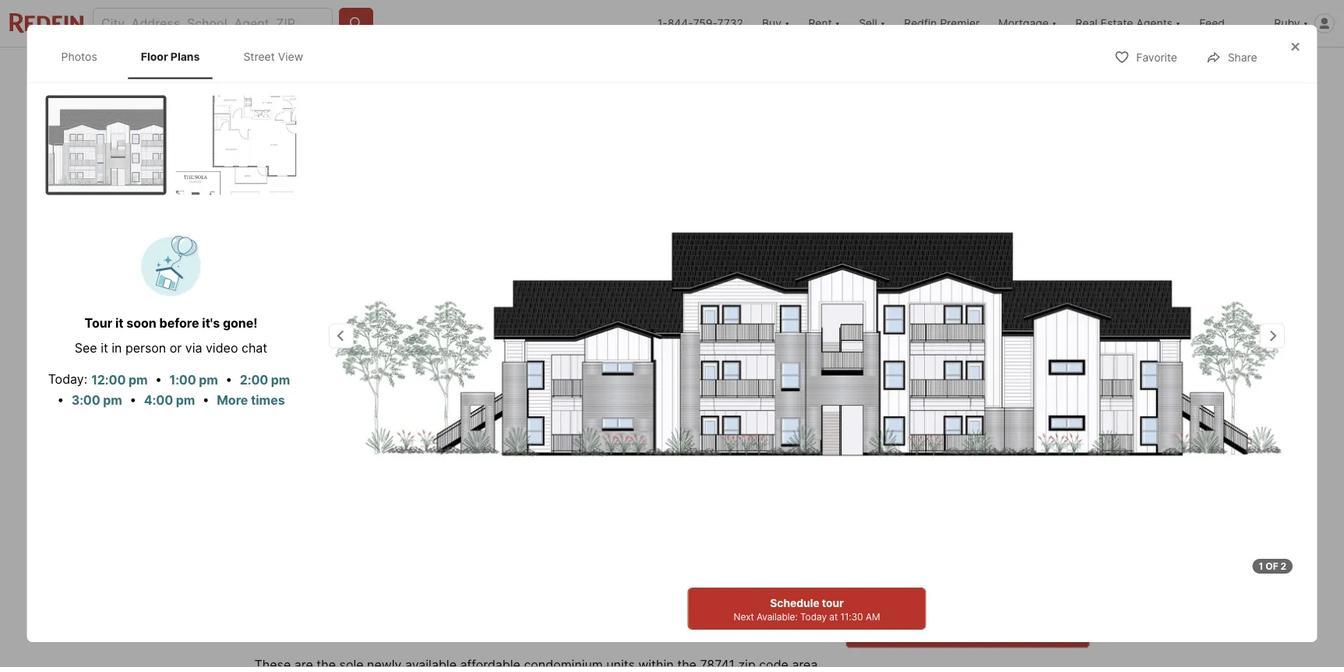 Task type: locate. For each thing, give the bounding box(es) containing it.
tour
[[85, 316, 112, 331], [879, 573, 899, 584]]

1 horizontal spatial floor plans
[[302, 390, 360, 403]]

floor plans
[[141, 50, 200, 63], [302, 390, 360, 403]]

active link
[[331, 445, 370, 459]]

1 horizontal spatial view
[[450, 390, 476, 403]]

schedule inside schedule tour next available: today at 11:30 am
[[770, 597, 820, 610]]

see it in person or via video chat
[[75, 341, 267, 356]]

it right "see"
[[101, 341, 108, 356]]

2450 wickersham ln #1825 image
[[313, 201, 1301, 475]]

floor plans down city, address, school, agent, zip search field
[[141, 50, 200, 63]]

favorite
[[1136, 51, 1177, 64]]

photos tab
[[49, 37, 110, 76]]

tour down tour in person list box
[[985, 622, 1010, 638]]

1 horizontal spatial schedule
[[926, 622, 982, 638]]

1 vertical spatial it
[[101, 341, 108, 356]]

person
[[125, 341, 166, 356], [912, 573, 944, 584]]

1 horizontal spatial floor
[[302, 390, 329, 403]]

0 vertical spatial floor plans
[[141, 50, 200, 63]]

1 vertical spatial plans
[[331, 390, 360, 403]]

tab
[[347, 51, 434, 88], [434, 51, 552, 88], [552, 51, 678, 88], [678, 51, 754, 88]]

schedule tour
[[926, 622, 1010, 638]]

map entry image
[[718, 444, 822, 548]]

pm down 1:00
[[176, 393, 195, 408]]

floor plans up active link
[[302, 390, 360, 403]]

1 horizontal spatial street
[[415, 390, 447, 403]]

1 vertical spatial tour
[[879, 573, 899, 584]]

0 vertical spatial view
[[278, 50, 303, 63]]

4:00 pm button
[[143, 391, 196, 411]]

1 vertical spatial schedule
[[926, 622, 982, 638]]

0 horizontal spatial tour
[[822, 597, 844, 610]]

at
[[830, 612, 838, 623]]

2:00
[[240, 373, 268, 388]]

favorite button
[[1101, 41, 1191, 73]]

0 vertical spatial street
[[244, 50, 275, 63]]

more times link
[[217, 393, 285, 408]]

1 vertical spatial view
[[450, 390, 476, 403]]

photos
[[61, 50, 97, 63]]

schedule tour next available: today at 11:30 am
[[734, 597, 880, 623]]

floor plans tab
[[128, 37, 212, 76]]

1 horizontal spatial street view
[[415, 390, 476, 403]]

tour inside schedule tour next available: today at 11:30 am
[[822, 597, 844, 610]]

12:00 pm button
[[91, 370, 148, 391]]

0 horizontal spatial it
[[101, 341, 108, 356]]

active
[[331, 445, 370, 459]]

0 horizontal spatial view
[[278, 50, 303, 63]]

tour right go
[[875, 444, 911, 466]]

option
[[960, 558, 1090, 599]]

it for tour
[[115, 316, 124, 331]]

1 horizontal spatial person
[[912, 573, 944, 584]]

person up schedule tour
[[912, 573, 944, 584]]

times
[[251, 393, 285, 408]]

schedule up available:
[[770, 597, 820, 610]]

plans up active link
[[331, 390, 360, 403]]

today: 12:00 pm • 1:00 pm • 2:00 pm • 3:00 pm • 4:00 pm • more times
[[48, 372, 290, 408]]

1-844-759-7732
[[658, 17, 744, 30]]

1 vertical spatial floor plans
[[302, 390, 360, 403]]

more
[[217, 393, 248, 408]]

1 vertical spatial floor
[[302, 390, 329, 403]]

0 horizontal spatial street
[[244, 50, 275, 63]]

•
[[155, 372, 162, 387], [225, 372, 232, 387], [57, 392, 64, 407], [130, 392, 137, 407], [202, 392, 209, 407]]

4 photos
[[1018, 390, 1064, 403]]

gone!
[[223, 316, 258, 331]]

0 horizontal spatial in
[[112, 341, 122, 356]]

new
[[273, 108, 295, 120]]

tour it soon before it's gone!
[[85, 316, 258, 331]]

plans down city, address, school, agent, zip search field
[[171, 50, 200, 63]]

0 horizontal spatial floor
[[141, 50, 168, 63]]

floor
[[141, 50, 168, 63], [302, 390, 329, 403]]

2 vertical spatial tour
[[985, 622, 1010, 638]]

0 vertical spatial person
[[125, 341, 166, 356]]

1:00 pm button
[[169, 370, 219, 391]]

schedule inside button
[[926, 622, 982, 638]]

0 vertical spatial tour
[[85, 316, 112, 331]]

0 horizontal spatial street view
[[244, 50, 303, 63]]

video
[[206, 341, 238, 356]]

0 vertical spatial plans
[[171, 50, 200, 63]]

tour up am
[[879, 573, 899, 584]]

12:00
[[91, 373, 126, 388]]

pm up "4:00"
[[129, 373, 148, 388]]

street
[[244, 50, 275, 63], [415, 390, 447, 403]]

tour
[[875, 444, 911, 466], [822, 597, 844, 610], [985, 622, 1010, 638]]

0 vertical spatial tour
[[875, 444, 911, 466]]

in
[[112, 341, 122, 356], [902, 573, 910, 584]]

0 horizontal spatial floor plans
[[141, 50, 200, 63]]

share button
[[1193, 41, 1271, 73]]

dialog
[[27, 25, 1318, 643]]

1 horizontal spatial it
[[115, 316, 124, 331]]

4 tab from the left
[[678, 51, 754, 88]]

0 horizontal spatial plans
[[171, 50, 200, 63]]

1 horizontal spatial in
[[902, 573, 910, 584]]

am
[[866, 612, 880, 623]]

schedule for schedule tour next available: today at 11:30 am
[[770, 597, 820, 610]]

• down today:
[[57, 392, 64, 407]]

tour inside button
[[985, 622, 1010, 638]]

1 vertical spatial tour
[[822, 597, 844, 610]]

floor plans inside button
[[302, 390, 360, 403]]

person down soon
[[125, 341, 166, 356]]

plans
[[171, 50, 200, 63], [331, 390, 360, 403]]

1 vertical spatial person
[[912, 573, 944, 584]]

this
[[915, 444, 949, 466]]

0 vertical spatial schedule
[[770, 597, 820, 610]]

1 horizontal spatial plans
[[331, 390, 360, 403]]

1 vertical spatial in
[[902, 573, 910, 584]]

image image
[[176, 95, 297, 195], [49, 99, 163, 192]]

next
[[734, 612, 754, 623]]

in inside option
[[902, 573, 910, 584]]

it left soon
[[115, 316, 124, 331]]

view inside button
[[450, 390, 476, 403]]

it
[[115, 316, 124, 331], [101, 341, 108, 356]]

2450 wickersham ln #1825, austin, tx 78741 image
[[254, 91, 840, 425], [846, 91, 1090, 255], [846, 261, 1090, 425]]

tour up "see"
[[85, 316, 112, 331]]

new construction link
[[254, 91, 840, 428]]

2
[[1281, 561, 1287, 572]]

1-
[[658, 17, 668, 30]]

tab list
[[46, 34, 331, 79], [254, 48, 767, 88]]

0 horizontal spatial person
[[125, 341, 166, 356]]

see
[[75, 341, 97, 356]]

floor plans inside tab
[[141, 50, 200, 63]]

photos
[[1027, 390, 1064, 403]]

redfin premier button
[[895, 0, 989, 47]]

pm right 1:00
[[199, 373, 218, 388]]

floor down city, address, school, agent, zip search field
[[141, 50, 168, 63]]

0 vertical spatial street view
[[244, 50, 303, 63]]

view
[[278, 50, 303, 63], [450, 390, 476, 403]]

floor inside tab
[[141, 50, 168, 63]]

1 horizontal spatial tour
[[879, 573, 899, 584]]

1 horizontal spatial tour
[[875, 444, 911, 466]]

2 horizontal spatial tour
[[985, 622, 1010, 638]]

1 vertical spatial street view
[[415, 390, 476, 403]]

1 vertical spatial street
[[415, 390, 447, 403]]

1 of 2
[[1259, 561, 1287, 572]]

0 vertical spatial it
[[115, 316, 124, 331]]

2:00 pm button
[[239, 370, 291, 391]]

• down 1:00 pm button
[[202, 392, 209, 407]]

it's
[[202, 316, 220, 331]]

None button
[[855, 469, 926, 543], [933, 470, 1003, 542], [1010, 470, 1081, 542], [855, 469, 926, 543], [933, 470, 1003, 542], [1010, 470, 1081, 542]]

schedule down tour in person list box
[[926, 622, 982, 638]]

tour up at
[[822, 597, 844, 610]]

street view inside 'tab'
[[244, 50, 303, 63]]

4
[[1018, 390, 1025, 403]]

0 horizontal spatial schedule
[[770, 597, 820, 610]]

of
[[1266, 561, 1279, 572]]

• up more
[[225, 372, 232, 387]]

1-844-759-7732 link
[[658, 17, 744, 30]]

floor right times
[[302, 390, 329, 403]]

tour inside option
[[879, 573, 899, 584]]

0 vertical spatial floor
[[141, 50, 168, 63]]

dialog containing tour it soon before it's gone!
[[27, 25, 1318, 643]]

schedule
[[770, 597, 820, 610], [926, 622, 982, 638]]

0 horizontal spatial image image
[[49, 99, 163, 192]]

street view
[[244, 50, 303, 63], [415, 390, 476, 403]]

0 horizontal spatial tour
[[85, 316, 112, 331]]

pm
[[129, 373, 148, 388], [199, 373, 218, 388], [271, 373, 290, 388], [103, 393, 122, 408], [176, 393, 195, 408]]



Task type: describe. For each thing, give the bounding box(es) containing it.
soon
[[126, 316, 156, 331]]

feed button
[[1190, 0, 1265, 47]]

tour for go tour this home
[[875, 444, 911, 466]]

available:
[[757, 612, 798, 623]]

street view inside button
[[415, 390, 476, 403]]

• up "4:00"
[[155, 372, 162, 387]]

City, Address, School, Agent, ZIP search field
[[93, 8, 333, 39]]

tour for schedule tour next available: today at 11:30 am
[[822, 597, 844, 610]]

tour for schedule tour
[[985, 622, 1010, 638]]

it for see
[[101, 341, 108, 356]]

carousel group
[[855, 469, 1096, 543]]

11:30
[[841, 612, 863, 623]]

759-
[[693, 17, 718, 30]]

go
[[846, 444, 871, 466]]

premier
[[940, 17, 980, 30]]

view inside 'tab'
[[278, 50, 303, 63]]

3:00 pm button
[[71, 391, 123, 411]]

7732
[[718, 17, 744, 30]]

floor plans button
[[267, 382, 373, 413]]

2 tab from the left
[[434, 51, 552, 88]]

today
[[800, 612, 827, 623]]

submit search image
[[348, 16, 364, 31]]

tour in person option
[[846, 558, 960, 599]]

1
[[1259, 561, 1264, 572]]

home
[[953, 444, 1002, 466]]

street inside button
[[415, 390, 447, 403]]

construction
[[298, 108, 374, 120]]

tour for tour in person
[[879, 573, 899, 584]]

share
[[1228, 51, 1258, 64]]

3:00
[[72, 393, 100, 408]]

schedule tour button
[[846, 611, 1090, 649]]

• down 12:00 pm button
[[130, 392, 137, 407]]

today:
[[48, 372, 87, 387]]

street view button
[[380, 382, 489, 413]]

0 vertical spatial in
[[112, 341, 122, 356]]

4:00
[[144, 393, 173, 408]]

tab list containing photos
[[46, 34, 331, 79]]

tour for tour it soon before it's gone!
[[85, 316, 112, 331]]

pm down 12:00
[[103, 393, 122, 408]]

tour in person list box
[[846, 558, 1090, 599]]

schedule for schedule tour
[[926, 622, 982, 638]]

street inside 'tab'
[[244, 50, 275, 63]]

go tour this home
[[846, 444, 1002, 466]]

feed
[[1200, 17, 1225, 30]]

tour in person
[[879, 573, 944, 584]]

floor inside button
[[302, 390, 329, 403]]

redfin premier
[[904, 17, 980, 30]]

3 tab from the left
[[552, 51, 678, 88]]

street view tab
[[231, 37, 316, 76]]

844-
[[668, 17, 693, 30]]

or
[[170, 341, 182, 356]]

plans inside tab
[[171, 50, 200, 63]]

1:00
[[169, 373, 196, 388]]

chat
[[242, 341, 267, 356]]

pm up times
[[271, 373, 290, 388]]

1 horizontal spatial image image
[[176, 95, 297, 195]]

1 tab from the left
[[347, 51, 434, 88]]

before
[[159, 316, 199, 331]]

new construction
[[273, 108, 374, 120]]

4 photos button
[[982, 382, 1078, 413]]

person inside option
[[912, 573, 944, 584]]

via
[[185, 341, 202, 356]]

redfin
[[904, 17, 937, 30]]

plans inside button
[[331, 390, 360, 403]]



Task type: vqa. For each thing, say whether or not it's contained in the screenshot.
Encino, CA Homes for Sale
no



